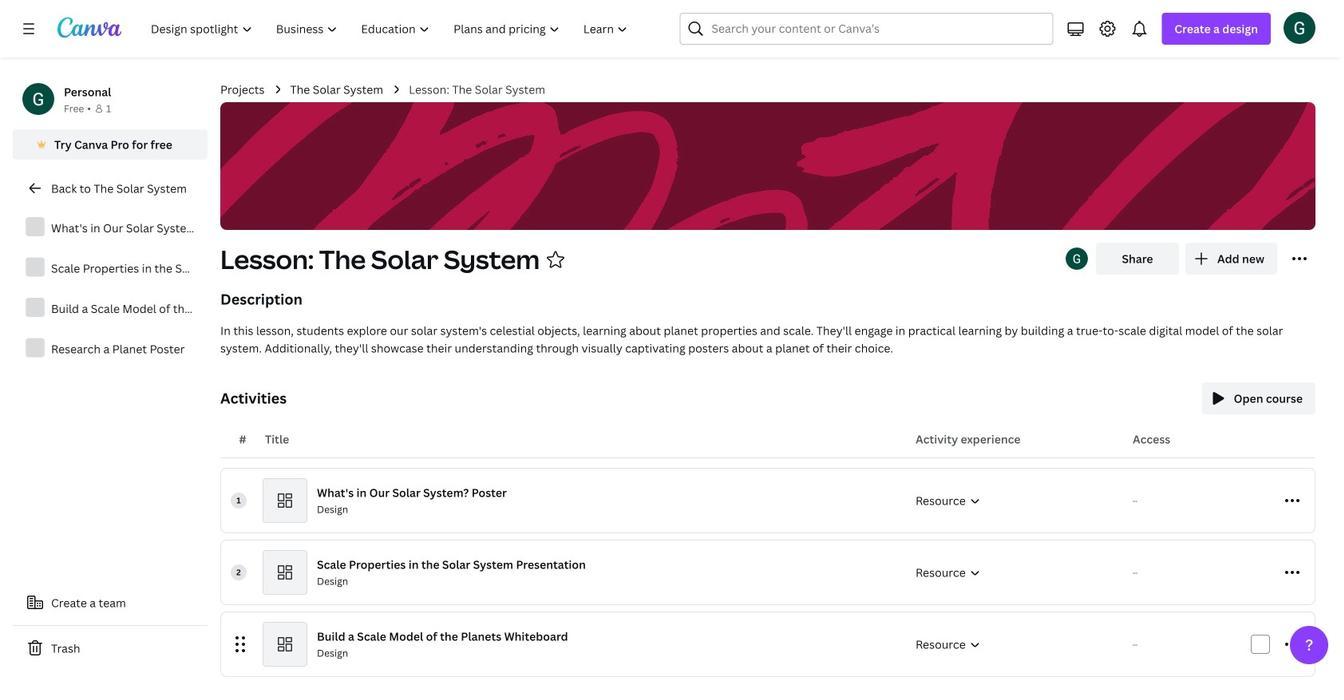 Task type: describe. For each thing, give the bounding box(es) containing it.
top level navigation element
[[141, 13, 642, 45]]

greg robinson image
[[1284, 12, 1316, 44]]

3 row from the top
[[221, 612, 1315, 676]]

2 row from the top
[[221, 541, 1315, 605]]

1 row from the top
[[221, 469, 1315, 533]]



Task type: locate. For each thing, give the bounding box(es) containing it.
1 vertical spatial row
[[221, 541, 1315, 605]]

2 vertical spatial row
[[221, 612, 1315, 676]]

0 vertical spatial row
[[221, 469, 1315, 533]]

list
[[13, 211, 208, 366]]

Search search field
[[712, 14, 1022, 44]]

row
[[221, 469, 1315, 533], [221, 541, 1315, 605], [221, 612, 1315, 676]]

None search field
[[680, 13, 1054, 45]]



Task type: vqa. For each thing, say whether or not it's contained in the screenshot.
Move for Move to folder
no



